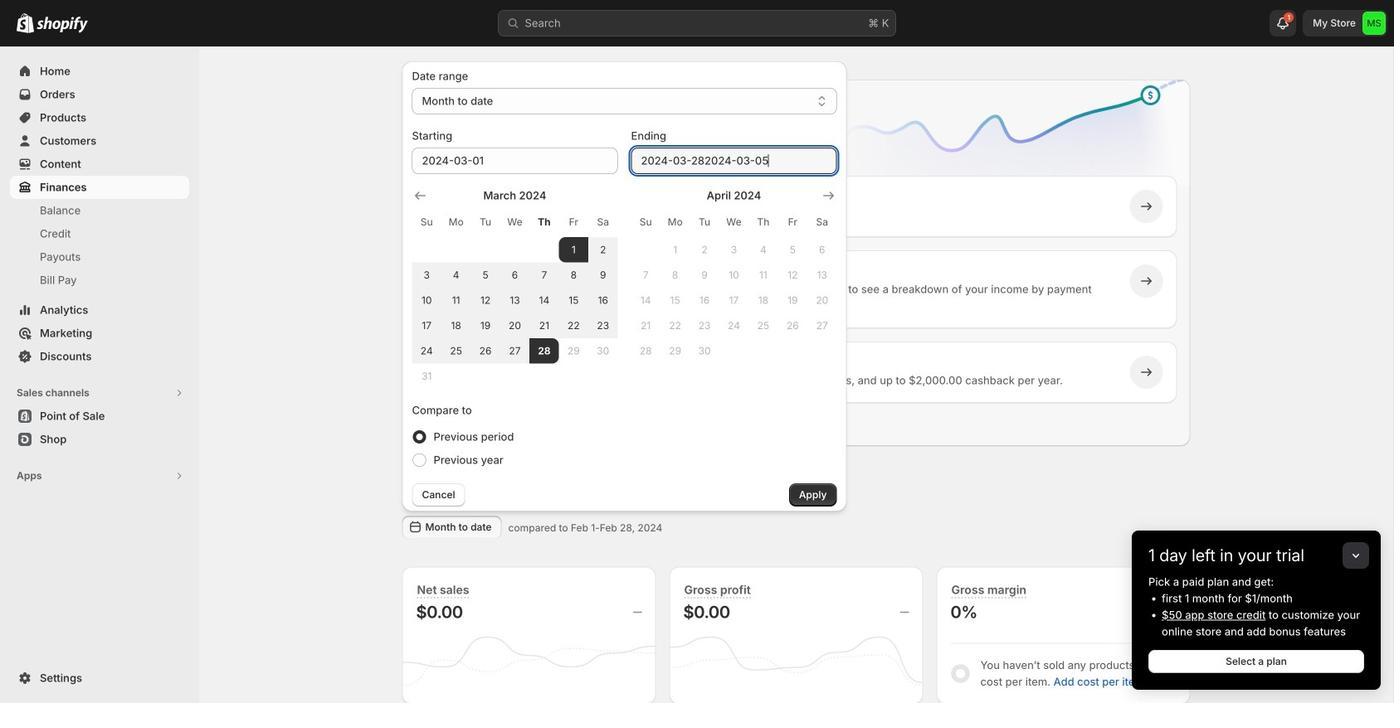 Task type: describe. For each thing, give the bounding box(es) containing it.
thursday element for wednesday "element" related to tuesday element corresponding to first sunday element
[[530, 207, 559, 237]]

monday element for first sunday element
[[441, 207, 471, 237]]

friday element for wednesday "element" related to tuesday element corresponding to first sunday element
[[559, 207, 588, 237]]

my store image
[[1363, 12, 1386, 35]]

saturday element for wednesday "element" related to tuesday element corresponding to first sunday element friday element
[[588, 207, 618, 237]]

2 grid from the left
[[631, 188, 837, 364]]

tuesday element for 2nd sunday element from left
[[690, 207, 719, 237]]

wednesday element for tuesday element corresponding to first sunday element
[[500, 207, 530, 237]]



Task type: locate. For each thing, give the bounding box(es) containing it.
1 horizontal spatial sunday element
[[631, 207, 661, 237]]

2 wednesday element from the left
[[719, 207, 749, 237]]

line chart image
[[814, 76, 1194, 212]]

2 saturday element from the left
[[808, 207, 837, 237]]

0 horizontal spatial friday element
[[559, 207, 588, 237]]

select a plan image
[[438, 198, 454, 215]]

shopify image
[[17, 13, 34, 33]]

wednesday element for 2nd sunday element from left tuesday element
[[719, 207, 749, 237]]

1 wednesday element from the left
[[500, 207, 530, 237]]

0 horizontal spatial monday element
[[441, 207, 471, 237]]

friday element for wednesday "element" corresponding to 2nd sunday element from left tuesday element
[[778, 207, 808, 237]]

None text field
[[631, 148, 837, 174]]

2 tuesday element from the left
[[690, 207, 719, 237]]

1 friday element from the left
[[559, 207, 588, 237]]

set up shopify payments image
[[438, 273, 454, 290]]

1 horizontal spatial friday element
[[778, 207, 808, 237]]

2 monday element from the left
[[661, 207, 690, 237]]

1 sunday element from the left
[[412, 207, 441, 237]]

thursday element for wednesday "element" corresponding to 2nd sunday element from left tuesday element
[[749, 207, 778, 237]]

monday element for 2nd sunday element from left
[[661, 207, 690, 237]]

1 saturday element from the left
[[588, 207, 618, 237]]

1 monday element from the left
[[441, 207, 471, 237]]

1 tuesday element from the left
[[471, 207, 500, 237]]

1 thursday element from the left
[[530, 207, 559, 237]]

1 horizontal spatial monday element
[[661, 207, 690, 237]]

grid
[[412, 188, 618, 389], [631, 188, 837, 364]]

thursday element
[[530, 207, 559, 237], [749, 207, 778, 237]]

saturday element for friday element corresponding to wednesday "element" corresponding to 2nd sunday element from left tuesday element
[[808, 207, 837, 237]]

shopify image
[[37, 16, 88, 33]]

1 horizontal spatial tuesday element
[[690, 207, 719, 237]]

1 horizontal spatial thursday element
[[749, 207, 778, 237]]

1 grid from the left
[[412, 188, 618, 389]]

0 horizontal spatial thursday element
[[530, 207, 559, 237]]

1 horizontal spatial grid
[[631, 188, 837, 364]]

tuesday element for first sunday element
[[471, 207, 500, 237]]

saturday element
[[588, 207, 618, 237], [808, 207, 837, 237]]

sunday element
[[412, 207, 441, 237], [631, 207, 661, 237]]

2 friday element from the left
[[778, 207, 808, 237]]

0 horizontal spatial saturday element
[[588, 207, 618, 237]]

0 horizontal spatial sunday element
[[412, 207, 441, 237]]

monday element
[[441, 207, 471, 237], [661, 207, 690, 237]]

0 horizontal spatial tuesday element
[[471, 207, 500, 237]]

wednesday element
[[500, 207, 530, 237], [719, 207, 749, 237]]

2 sunday element from the left
[[631, 207, 661, 237]]

1 horizontal spatial saturday element
[[808, 207, 837, 237]]

friday element
[[559, 207, 588, 237], [778, 207, 808, 237]]

1 horizontal spatial wednesday element
[[719, 207, 749, 237]]

0 horizontal spatial wednesday element
[[500, 207, 530, 237]]

None text field
[[412, 148, 618, 174]]

0 horizontal spatial grid
[[412, 188, 618, 389]]

tuesday element
[[471, 207, 500, 237], [690, 207, 719, 237]]

2 thursday element from the left
[[749, 207, 778, 237]]



Task type: vqa. For each thing, say whether or not it's contained in the screenshot.
MARKETING
no



